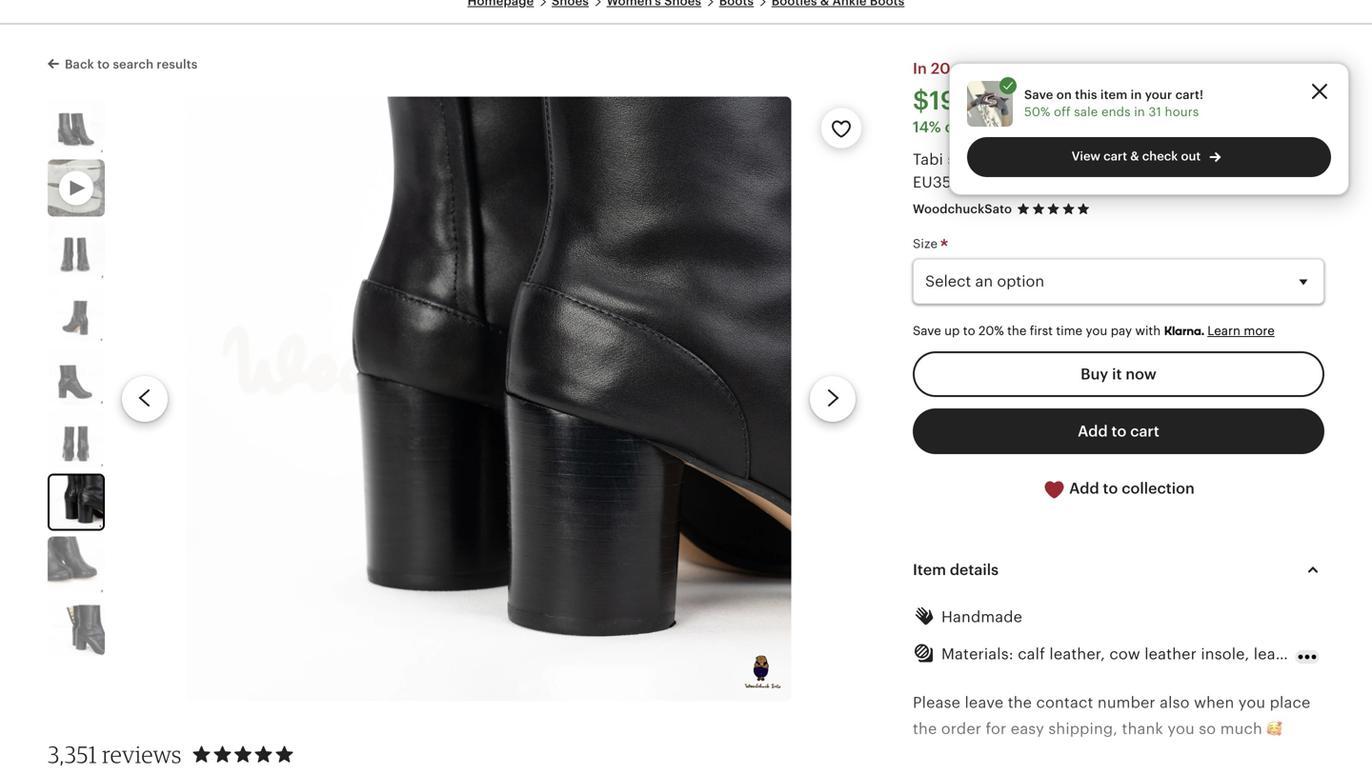 Task type: describe. For each thing, give the bounding box(es) containing it.
to for back to search results
[[97, 57, 110, 72]]

check
[[1142, 149, 1178, 163]]

with
[[1135, 324, 1161, 338]]

search
[[113, 57, 154, 72]]

0 vertical spatial in
[[1131, 88, 1142, 102]]

cart inside button
[[1130, 423, 1160, 440]]

first
[[1030, 324, 1053, 338]]

learn
[[1208, 324, 1241, 338]]

out
[[1181, 149, 1201, 163]]

1 vertical spatial in
[[1134, 105, 1145, 119]]

now
[[1126, 366, 1157, 383]]

3,351
[[48, 741, 97, 769]]

item
[[913, 562, 946, 579]]

outsole
[[1310, 646, 1365, 663]]

2 vertical spatial you
[[1168, 721, 1195, 738]]

leave
[[965, 695, 1004, 712]]

woodchucksato link
[[913, 202, 1012, 216]]

save for klarna.
[[913, 324, 941, 338]]

shipping,
[[1049, 721, 1118, 738]]

to for add to cart
[[1112, 423, 1127, 440]]

0 horizontal spatial tabi split toe mens womens 8cm heel leather boots eu35-47 image 6 image
[[50, 476, 103, 529]]

hours
[[1165, 105, 1199, 119]]

3,351 reviews
[[48, 741, 182, 769]]

2 horizontal spatial leather
[[1254, 646, 1306, 663]]

place
[[1270, 695, 1311, 712]]

this
[[1075, 88, 1098, 102]]

woodchucksato
[[913, 202, 1012, 216]]

0 vertical spatial cart
[[1104, 149, 1128, 163]]

you for place
[[1239, 695, 1266, 712]]

view cart & check out link
[[967, 137, 1331, 177]]

buy
[[1081, 366, 1109, 383]]

buy it now button
[[913, 352, 1325, 397]]

cart!
[[1176, 88, 1204, 102]]

to for add to collection
[[1103, 480, 1118, 497]]

save for ends
[[1024, 88, 1054, 102]]

add for add to collection
[[1069, 480, 1099, 497]]

men's
[[1012, 151, 1055, 168]]

$191.29
[[913, 86, 1007, 115]]

toe
[[984, 151, 1008, 168]]

so
[[1199, 721, 1216, 738]]

1 horizontal spatial tabi split toe mens womens 8cm heel leather boots eu35-47 image 6 image
[[186, 97, 792, 702]]

view
[[1072, 149, 1101, 163]]

easy
[[1011, 721, 1045, 738]]

item details button
[[896, 547, 1342, 593]]

leather inside tabi split toe men's women's 8cm heel leather boots eu35-47
[[1201, 151, 1253, 168]]

materials:
[[942, 646, 1014, 663]]

add to collection
[[1066, 480, 1195, 497]]

calf
[[1018, 646, 1045, 663]]

pay
[[1111, 324, 1132, 338]]

8cm
[[1128, 151, 1161, 168]]

you for pay
[[1086, 324, 1108, 338]]

leather,
[[1050, 646, 1106, 663]]

it
[[1112, 366, 1122, 383]]

🥰
[[1267, 721, 1282, 738]]

your
[[1145, 88, 1173, 102]]

tabi split toe mens womens 8cm heel leather boots eu35-47 image 1 image
[[48, 97, 105, 154]]

boots
[[1257, 151, 1300, 168]]

much
[[1221, 721, 1263, 738]]

split
[[948, 151, 980, 168]]

sale inside save on this item in your cart! 50% off sale ends in 31 hours
[[1074, 105, 1098, 119]]

women's
[[1059, 151, 1124, 168]]

$191.29 $222.43
[[913, 86, 1061, 115]]

order
[[941, 721, 982, 738]]

the inside save up to 20% the first time you pay with klarna. learn more
[[1007, 324, 1027, 338]]

handmade
[[942, 609, 1023, 626]]

klarna.
[[1164, 324, 1204, 339]]

also
[[1160, 695, 1190, 712]]

carts
[[963, 60, 1000, 77]]

tabi split toe mens womens 8cm heel leather boots eu35-47 image 8 image
[[48, 600, 105, 657]]

a
[[1028, 118, 1036, 136]]

save on this item in your cart! 50% off sale ends in 31 hours
[[1024, 88, 1204, 119]]



Task type: vqa. For each thing, say whether or not it's contained in the screenshot.
the leftmost 'you'
yes



Task type: locate. For each thing, give the bounding box(es) containing it.
in right item at the right
[[1131, 88, 1142, 102]]

&
[[1130, 149, 1139, 163]]

sale down $191.29 $222.43
[[970, 118, 999, 136]]

2 horizontal spatial you
[[1239, 695, 1266, 712]]

to right back
[[97, 57, 110, 72]]

tabi split toe mens womens 8cm heel leather boots eu35-47 image 3 image
[[48, 285, 105, 342]]

tabi split toe mens womens 8cm heel leather boots eu35-47 image 2 image
[[48, 222, 105, 280]]

view cart & check out
[[1072, 149, 1201, 163]]

add inside add to collection button
[[1069, 480, 1099, 497]]

save up 50%
[[1024, 88, 1054, 102]]

for inside please leave the contact number also when you place the order for easy shipping, thank you so much 🥰
[[986, 721, 1007, 738]]

14% off sale for a limited time
[[913, 118, 1128, 136]]

please
[[913, 695, 961, 712]]

0 horizontal spatial sale
[[970, 118, 999, 136]]

to inside button
[[1103, 480, 1118, 497]]

cart left &
[[1104, 149, 1128, 163]]

0 horizontal spatial leather
[[1145, 646, 1197, 663]]

size
[[913, 237, 941, 251]]

1 vertical spatial save
[[913, 324, 941, 338]]

1 horizontal spatial leather
[[1201, 151, 1253, 168]]

1 horizontal spatial off
[[1054, 105, 1071, 119]]

results
[[157, 57, 198, 72]]

off inside save on this item in your cart! 50% off sale ends in 31 hours
[[1054, 105, 1071, 119]]

limited
[[1040, 118, 1091, 136]]

to down the "buy it now" button
[[1112, 423, 1127, 440]]

0 horizontal spatial off
[[945, 118, 966, 136]]

leather up place
[[1254, 646, 1306, 663]]

20%
[[979, 324, 1004, 338]]

cart down now
[[1130, 423, 1160, 440]]

save up to 20% the first time you pay with klarna. learn more
[[913, 324, 1275, 339]]

save inside save up to 20% the first time you pay with klarna. learn more
[[913, 324, 941, 338]]

buy it now
[[1081, 366, 1157, 383]]

collection
[[1122, 480, 1195, 497]]

time for limited
[[1095, 118, 1128, 136]]

for down leave
[[986, 721, 1007, 738]]

14%
[[913, 118, 941, 136]]

you left so
[[1168, 721, 1195, 738]]

$222.43
[[1013, 94, 1061, 108]]

to inside save up to 20% the first time you pay with klarna. learn more
[[963, 324, 975, 338]]

details
[[950, 562, 999, 579]]

time right first
[[1056, 324, 1083, 338]]

in left 31
[[1134, 105, 1145, 119]]

add to cart
[[1078, 423, 1160, 440]]

time down item at the right
[[1095, 118, 1128, 136]]

31
[[1149, 105, 1162, 119]]

tabi split toe mens womens 8cm heel leather boots eu35-47 image 7 image
[[48, 537, 105, 594]]

0 horizontal spatial time
[[1056, 324, 1083, 338]]

47
[[957, 174, 975, 191]]

0 horizontal spatial you
[[1086, 324, 1108, 338]]

you up the much
[[1239, 695, 1266, 712]]

cart
[[1104, 149, 1128, 163], [1130, 423, 1160, 440]]

learn more button
[[1208, 324, 1275, 338]]

0 horizontal spatial save
[[913, 324, 941, 338]]

1 horizontal spatial time
[[1095, 118, 1128, 136]]

1 vertical spatial for
[[986, 721, 1007, 738]]

thank
[[1122, 721, 1164, 738]]

back to search results link
[[48, 54, 198, 73]]

ends
[[1102, 105, 1131, 119]]

back to search results
[[65, 57, 198, 72]]

you inside save up to 20% the first time you pay with klarna. learn more
[[1086, 324, 1108, 338]]

on
[[1057, 88, 1072, 102]]

off down the on
[[1054, 105, 1071, 119]]

add inside 'add to cart' button
[[1078, 423, 1108, 440]]

to inside button
[[1112, 423, 1127, 440]]

time for first
[[1056, 324, 1083, 338]]

time
[[1095, 118, 1128, 136], [1056, 324, 1083, 338]]

in
[[1131, 88, 1142, 102], [1134, 105, 1145, 119]]

sale
[[1074, 105, 1098, 119], [970, 118, 999, 136]]

sale down this on the top of the page
[[1074, 105, 1098, 119]]

0 vertical spatial the
[[1007, 324, 1027, 338]]

off
[[1054, 105, 1071, 119], [945, 118, 966, 136]]

eu35-
[[913, 174, 957, 191]]

when
[[1194, 695, 1235, 712]]

save
[[1024, 88, 1054, 102], [913, 324, 941, 338]]

1 vertical spatial the
[[1008, 695, 1032, 712]]

tabi split toe men's women's 8cm heel leather boots eu35-47
[[913, 151, 1300, 191]]

0 vertical spatial for
[[1003, 118, 1024, 136]]

menu bar
[[53, 0, 1319, 25]]

tabi split toe mens womens 8cm heel leather boots eu35-47 image 5 image
[[48, 411, 105, 468]]

to right up
[[963, 324, 975, 338]]

contact
[[1036, 695, 1094, 712]]

1 vertical spatial add
[[1069, 480, 1099, 497]]

heel
[[1165, 151, 1197, 168]]

1 vertical spatial cart
[[1130, 423, 1160, 440]]

off down $191.29
[[945, 118, 966, 136]]

the up the easy on the bottom
[[1008, 695, 1032, 712]]

0 vertical spatial you
[[1086, 324, 1108, 338]]

20+
[[931, 60, 959, 77]]

1 horizontal spatial save
[[1024, 88, 1054, 102]]

save left up
[[913, 324, 941, 338]]

leather right out
[[1201, 151, 1253, 168]]

materials: calf leather, cow leather insole, leather outsole
[[942, 646, 1365, 663]]

0 vertical spatial time
[[1095, 118, 1128, 136]]

add to cart button
[[913, 409, 1325, 455]]

in 20+ carts
[[913, 60, 1000, 77]]

save inside save on this item in your cart! 50% off sale ends in 31 hours
[[1024, 88, 1054, 102]]

you left pay at the right top
[[1086, 324, 1108, 338]]

1 horizontal spatial cart
[[1130, 423, 1160, 440]]

back
[[65, 57, 94, 72]]

add down buy
[[1078, 423, 1108, 440]]

1 horizontal spatial sale
[[1074, 105, 1098, 119]]

0 vertical spatial add
[[1078, 423, 1108, 440]]

50%
[[1024, 105, 1051, 119]]

tabi
[[913, 151, 944, 168]]

1 vertical spatial time
[[1056, 324, 1083, 338]]

0 vertical spatial save
[[1024, 88, 1054, 102]]

to
[[97, 57, 110, 72], [963, 324, 975, 338], [1112, 423, 1127, 440], [1103, 480, 1118, 497]]

up
[[945, 324, 960, 338]]

the
[[1007, 324, 1027, 338], [1008, 695, 1032, 712], [913, 721, 937, 738]]

item details
[[913, 562, 999, 579]]

2 vertical spatial the
[[913, 721, 937, 738]]

more
[[1244, 324, 1275, 338]]

tabi split toe mens womens 8cm heel leather boots eu35-47 image 4 image
[[48, 348, 105, 405]]

cow
[[1110, 646, 1141, 663]]

add for add to cart
[[1078, 423, 1108, 440]]

item
[[1101, 88, 1128, 102]]

to left collection
[[1103, 480, 1118, 497]]

the down "please"
[[913, 721, 937, 738]]

in
[[913, 60, 927, 77]]

reviews
[[102, 741, 182, 769]]

add to collection button
[[913, 466, 1325, 513]]

time inside save up to 20% the first time you pay with klarna. learn more
[[1056, 324, 1083, 338]]

0 horizontal spatial cart
[[1104, 149, 1128, 163]]

1 horizontal spatial you
[[1168, 721, 1195, 738]]

number
[[1098, 695, 1156, 712]]

leather right cow
[[1145, 646, 1197, 663]]

1 vertical spatial you
[[1239, 695, 1266, 712]]

for
[[1003, 118, 1024, 136], [986, 721, 1007, 738]]

please leave the contact number also when you place the order for easy shipping, thank you so much 🥰
[[913, 695, 1311, 738]]

for left a
[[1003, 118, 1024, 136]]

leather
[[1201, 151, 1253, 168], [1145, 646, 1197, 663], [1254, 646, 1306, 663]]

insole,
[[1201, 646, 1250, 663]]

the left first
[[1007, 324, 1027, 338]]

tabi split toe mens womens 8cm heel leather boots eu35-47 image 6 image
[[186, 97, 792, 702], [50, 476, 103, 529]]

add down add to cart
[[1069, 480, 1099, 497]]



